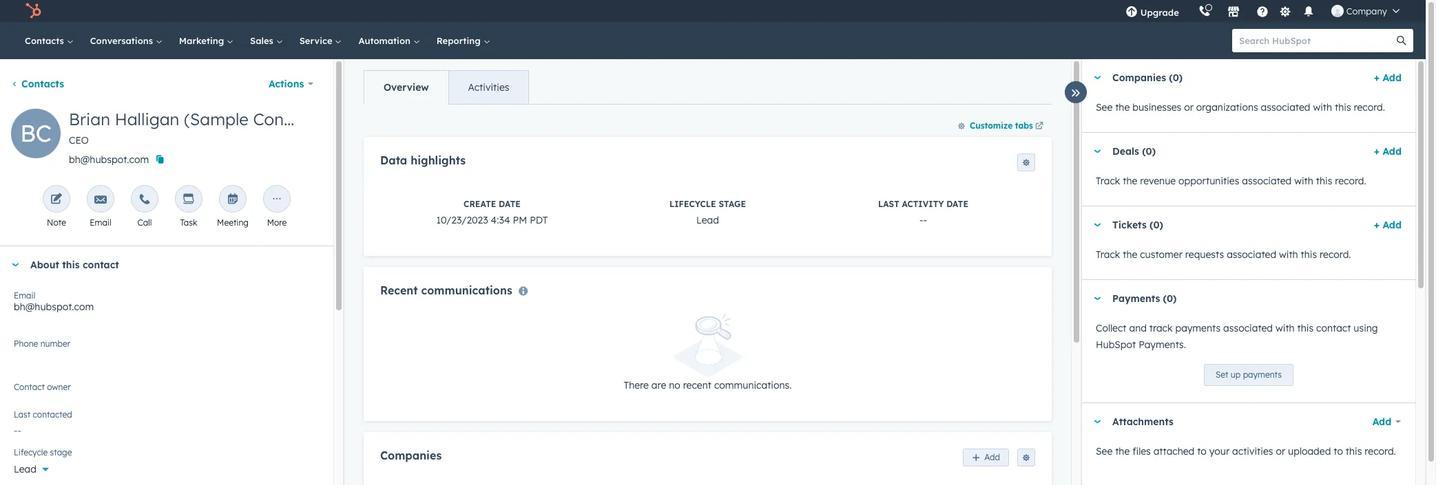 Task type: vqa. For each thing, say whether or not it's contained in the screenshot.
the bottom Or
yes



Task type: describe. For each thing, give the bounding box(es) containing it.
search button
[[1390, 29, 1414, 52]]

lead inside popup button
[[14, 464, 36, 476]]

upgrade
[[1141, 7, 1179, 18]]

communications
[[421, 284, 512, 298]]

add button
[[963, 449, 1009, 467]]

highlights
[[411, 154, 466, 167]]

hubspot
[[1096, 339, 1136, 351]]

create date 10/23/2023 4:34 pm pdt
[[437, 199, 548, 227]]

+ add for track the customer requests associated with this record.
[[1374, 219, 1402, 232]]

recent communications
[[380, 284, 512, 298]]

the for businesses
[[1116, 101, 1130, 114]]

are
[[652, 379, 666, 392]]

contact
[[14, 382, 45, 393]]

payments
[[1113, 293, 1160, 305]]

pdt
[[530, 215, 548, 227]]

lifecycle stage
[[14, 448, 72, 458]]

about this contact
[[30, 259, 119, 271]]

caret image for companies
[[1093, 76, 1102, 80]]

reporting link
[[428, 22, 498, 59]]

customize
[[970, 121, 1013, 131]]

call
[[137, 218, 152, 228]]

meeting image
[[227, 194, 239, 207]]

recent
[[380, 284, 418, 298]]

last activity date --
[[878, 199, 969, 227]]

brian halligan (sample contact) ceo
[[69, 109, 321, 147]]

see the businesses or organizations associated with this record.
[[1096, 101, 1386, 114]]

email for email bh@hubspot.com
[[14, 291, 35, 301]]

contacted
[[33, 410, 72, 420]]

contact inside 'collect and track payments associated with this contact using hubspot payments.'
[[1317, 322, 1351, 335]]

pm
[[513, 215, 527, 227]]

companies for companies
[[380, 449, 442, 463]]

0 vertical spatial bh@hubspot.com
[[69, 154, 149, 166]]

with for collect and track payments associated with this contact using hubspot payments.
[[1276, 322, 1295, 335]]

with for track the customer requests associated with this record.
[[1279, 249, 1299, 261]]

task
[[180, 218, 197, 228]]

hubspot link
[[17, 3, 52, 19]]

halligan
[[115, 109, 179, 130]]

note
[[47, 218, 66, 228]]

track for track the customer requests associated with this record.
[[1096, 249, 1121, 261]]

no owner button
[[14, 380, 320, 403]]

tabs
[[1015, 121, 1034, 131]]

activities button
[[448, 71, 529, 104]]

2 - from the left
[[924, 215, 927, 227]]

0 vertical spatial or
[[1185, 101, 1194, 114]]

actions button
[[260, 70, 322, 98]]

1 vertical spatial bh@hubspot.com
[[14, 301, 94, 313]]

lifecycle for lifecycle stage
[[14, 448, 48, 458]]

(0) for payments (0)
[[1163, 293, 1177, 305]]

4:34
[[491, 215, 510, 227]]

sales link
[[242, 22, 291, 59]]

attachments button
[[1082, 404, 1358, 441]]

data highlights
[[380, 154, 466, 167]]

conversations link
[[82, 22, 171, 59]]

hubspot image
[[25, 3, 41, 19]]

tickets (0)
[[1113, 219, 1164, 232]]

brian
[[69, 109, 110, 130]]

number
[[40, 339, 70, 349]]

payments inside 'collect and track payments associated with this contact using hubspot payments.'
[[1176, 322, 1221, 335]]

caret image for payments (0)
[[1093, 297, 1102, 301]]

search image
[[1397, 36, 1407, 45]]

collect
[[1096, 322, 1127, 335]]

contact inside about this contact dropdown button
[[83, 259, 119, 271]]

see for see the files attached to your activities or uploaded to this record.
[[1096, 446, 1113, 458]]

attachments
[[1113, 416, 1174, 429]]

last for last activity date --
[[878, 199, 900, 210]]

see the files attached to your activities or uploaded to this record.
[[1096, 446, 1396, 458]]

upgrade image
[[1126, 6, 1138, 19]]

last for last contacted
[[14, 410, 30, 420]]

associated for requests
[[1227, 249, 1277, 261]]

opportunities
[[1179, 175, 1240, 187]]

+ add button for see the businesses or organizations associated with this record.
[[1374, 70, 1402, 86]]

+ add button for track the revenue opportunities associated with this record.
[[1374, 143, 1402, 160]]

+ for see the businesses or organizations associated with this record.
[[1374, 72, 1380, 84]]

your
[[1210, 446, 1230, 458]]

marketing link
[[171, 22, 242, 59]]

(0) for deals (0)
[[1142, 145, 1156, 158]]

automation
[[359, 35, 413, 46]]

add button
[[1364, 409, 1402, 436]]

company button
[[1323, 0, 1408, 22]]

caret image for deals (0)
[[1093, 150, 1102, 153]]

tickets
[[1113, 219, 1147, 232]]

payments (0)
[[1113, 293, 1177, 305]]

caret image for tickets
[[1093, 224, 1102, 227]]

activities
[[468, 81, 509, 94]]

calling icon image
[[1199, 6, 1211, 18]]

about
[[30, 259, 59, 271]]

more
[[267, 218, 287, 228]]

ceo
[[69, 134, 89, 147]]

recent
[[683, 379, 712, 392]]

help button
[[1251, 0, 1274, 22]]

lifecycle stage lead
[[670, 199, 746, 227]]

track the customer requests associated with this record.
[[1096, 249, 1352, 261]]

caret image for about this contact
[[11, 264, 19, 267]]

the for revenue
[[1123, 175, 1138, 187]]

1 to from the left
[[1198, 446, 1207, 458]]

stage
[[719, 199, 746, 210]]

communications.
[[714, 379, 792, 392]]

lead button
[[14, 456, 320, 479]]

company
[[1347, 6, 1388, 17]]

set
[[1216, 370, 1229, 380]]

add for track the customer requests associated with this record.
[[1383, 219, 1402, 232]]

activity
[[902, 199, 944, 210]]

there are no recent communications.
[[624, 379, 792, 392]]

owner up contacted
[[47, 382, 71, 393]]

phone number
[[14, 339, 70, 349]]

overview button
[[364, 71, 448, 104]]

tickets (0) button
[[1082, 207, 1369, 244]]

about this contact button
[[0, 247, 320, 284]]

lifecycle for lifecycle stage lead
[[670, 199, 716, 210]]

call image
[[138, 194, 151, 207]]

no
[[669, 379, 681, 392]]

date inside create date 10/23/2023 4:34 pm pdt
[[499, 199, 521, 210]]

deals
[[1113, 145, 1140, 158]]

no
[[14, 388, 27, 400]]

actions
[[269, 78, 304, 90]]

(sample
[[184, 109, 249, 130]]

phone
[[14, 339, 38, 349]]

email image
[[94, 194, 107, 207]]

marketplaces button
[[1219, 0, 1248, 22]]

+ for track the customer requests associated with this record.
[[1374, 219, 1380, 232]]

contact owner no owner
[[14, 382, 71, 400]]

0 vertical spatial contacts link
[[17, 22, 82, 59]]

email for email
[[90, 218, 111, 228]]



Task type: locate. For each thing, give the bounding box(es) containing it.
deals (0)
[[1113, 145, 1156, 158]]

caret image
[[1093, 76, 1102, 80], [1093, 224, 1102, 227], [1093, 421, 1102, 424]]

companies for companies (0)
[[1113, 72, 1167, 84]]

payments (0) button
[[1082, 280, 1397, 318]]

2 vertical spatial caret image
[[1093, 421, 1102, 424]]

caret image left 'companies (0)'
[[1093, 76, 1102, 80]]

deals (0) button
[[1082, 133, 1369, 170]]

to
[[1198, 446, 1207, 458], [1334, 446, 1344, 458]]

(0) right tickets
[[1150, 219, 1164, 232]]

(0) up businesses
[[1169, 72, 1183, 84]]

0 horizontal spatial payments
[[1176, 322, 1221, 335]]

3 + from the top
[[1374, 219, 1380, 232]]

1 caret image from the top
[[1093, 76, 1102, 80]]

conversations
[[90, 35, 156, 46]]

1 vertical spatial + add button
[[1374, 143, 1402, 160]]

1 horizontal spatial lifecycle
[[670, 199, 716, 210]]

0 vertical spatial +
[[1374, 72, 1380, 84]]

with for track the revenue opportunities associated with this record.
[[1295, 175, 1314, 187]]

marketing
[[179, 35, 227, 46]]

0 horizontal spatial contact
[[83, 259, 119, 271]]

bh@hubspot.com up number
[[14, 301, 94, 313]]

track down deals
[[1096, 175, 1121, 187]]

2 + add from the top
[[1374, 145, 1402, 158]]

+ add for see the businesses or organizations associated with this record.
[[1374, 72, 1402, 84]]

track the revenue opportunities associated with this record.
[[1096, 175, 1367, 187]]

overview
[[384, 81, 429, 94]]

the for files
[[1116, 446, 1130, 458]]

activities
[[1233, 446, 1274, 458]]

up
[[1231, 370, 1241, 380]]

0 vertical spatial track
[[1096, 175, 1121, 187]]

service
[[300, 35, 335, 46]]

track for track the revenue opportunities associated with this record.
[[1096, 175, 1121, 187]]

1 vertical spatial caret image
[[1093, 224, 1102, 227]]

payments right the "up" at right
[[1243, 370, 1282, 380]]

add inside add popup button
[[1373, 416, 1392, 429]]

payments right "track"
[[1176, 322, 1221, 335]]

0 horizontal spatial companies
[[380, 449, 442, 463]]

companies inside dropdown button
[[1113, 72, 1167, 84]]

2 + add button from the top
[[1374, 143, 1402, 160]]

email
[[90, 218, 111, 228], [14, 291, 35, 301]]

companies (0) button
[[1082, 59, 1369, 96]]

1 horizontal spatial or
[[1276, 446, 1286, 458]]

last inside 'last activity date --'
[[878, 199, 900, 210]]

lead down stage
[[697, 215, 719, 227]]

1 horizontal spatial last
[[878, 199, 900, 210]]

service link
[[291, 22, 350, 59]]

see
[[1096, 101, 1113, 114], [1096, 446, 1113, 458]]

lead
[[697, 215, 719, 227], [14, 464, 36, 476]]

set up payments link
[[1204, 364, 1294, 387]]

contact left the using
[[1317, 322, 1351, 335]]

(0) for tickets (0)
[[1150, 219, 1164, 232]]

see up deals
[[1096, 101, 1113, 114]]

1 vertical spatial lead
[[14, 464, 36, 476]]

10/23/2023
[[437, 215, 488, 227]]

0 vertical spatial lead
[[697, 215, 719, 227]]

-
[[920, 215, 924, 227], [924, 215, 927, 227]]

or right businesses
[[1185, 101, 1194, 114]]

0 horizontal spatial lead
[[14, 464, 36, 476]]

settings image
[[1280, 6, 1292, 18]]

2 vertical spatial + add
[[1374, 219, 1402, 232]]

1 vertical spatial lifecycle
[[14, 448, 48, 458]]

associated for payments
[[1224, 322, 1273, 335]]

add inside add button
[[985, 453, 1000, 463]]

associated down deals (0) dropdown button
[[1242, 175, 1292, 187]]

(0) for companies (0)
[[1169, 72, 1183, 84]]

associated for opportunities
[[1242, 175, 1292, 187]]

0 vertical spatial payments
[[1176, 322, 1221, 335]]

add
[[1383, 72, 1402, 84], [1383, 145, 1402, 158], [1383, 219, 1402, 232], [1373, 416, 1392, 429], [985, 453, 1000, 463]]

1 horizontal spatial to
[[1334, 446, 1344, 458]]

1 vertical spatial track
[[1096, 249, 1121, 261]]

date
[[499, 199, 521, 210], [947, 199, 969, 210]]

email bh@hubspot.com
[[14, 291, 94, 313]]

the left businesses
[[1116, 101, 1130, 114]]

the down tickets
[[1123, 249, 1138, 261]]

0 vertical spatial + add button
[[1374, 70, 1402, 86]]

caret image
[[1093, 150, 1102, 153], [11, 264, 19, 267], [1093, 297, 1102, 301]]

1 + from the top
[[1374, 72, 1380, 84]]

caret image inside the companies (0) dropdown button
[[1093, 76, 1102, 80]]

menu
[[1116, 0, 1410, 22]]

set up payments
[[1216, 370, 1282, 380]]

Search HubSpot search field
[[1233, 29, 1401, 52]]

add for track the revenue opportunities associated with this record.
[[1383, 145, 1402, 158]]

lifecycle
[[670, 199, 716, 210], [14, 448, 48, 458]]

1 vertical spatial contacts
[[21, 78, 64, 90]]

calling icon button
[[1193, 2, 1217, 20]]

2 see from the top
[[1096, 446, 1113, 458]]

3 + add button from the top
[[1374, 217, 1402, 234]]

1 horizontal spatial companies
[[1113, 72, 1167, 84]]

2 to from the left
[[1334, 446, 1344, 458]]

1 vertical spatial email
[[14, 291, 35, 301]]

1 + add from the top
[[1374, 72, 1402, 84]]

0 horizontal spatial last
[[14, 410, 30, 420]]

notifications image
[[1303, 6, 1315, 19]]

the for customer
[[1123, 249, 1138, 261]]

0 vertical spatial lifecycle
[[670, 199, 716, 210]]

companies (0)
[[1113, 72, 1183, 84]]

payments.
[[1139, 339, 1186, 351]]

1 vertical spatial contact
[[1317, 322, 1351, 335]]

bh@hubspot.com down ceo
[[69, 154, 149, 166]]

0 horizontal spatial date
[[499, 199, 521, 210]]

requests
[[1186, 249, 1225, 261]]

organizations
[[1197, 101, 1259, 114]]

see for see the businesses or organizations associated with this record.
[[1096, 101, 1113, 114]]

email down about on the bottom left
[[14, 291, 35, 301]]

1 vertical spatial + add
[[1374, 145, 1402, 158]]

0 horizontal spatial email
[[14, 291, 35, 301]]

date inside 'last activity date --'
[[947, 199, 969, 210]]

data
[[380, 154, 407, 167]]

0 vertical spatial contact
[[83, 259, 119, 271]]

caret image inside deals (0) dropdown button
[[1093, 150, 1102, 153]]

add for see the businesses or organizations associated with this record.
[[1383, 72, 1402, 84]]

with inside 'collect and track payments associated with this contact using hubspot payments.'
[[1276, 322, 1295, 335]]

contact)
[[253, 109, 321, 130]]

uploaded
[[1288, 446, 1331, 458]]

last left 'activity'
[[878, 199, 900, 210]]

1 + add button from the top
[[1374, 70, 1402, 86]]

2 caret image from the top
[[1093, 224, 1102, 227]]

customize tabs
[[970, 121, 1034, 131]]

marketplaces image
[[1228, 6, 1240, 19]]

0 vertical spatial + add
[[1374, 72, 1402, 84]]

owner up last contacted
[[30, 388, 58, 400]]

lead inside lifecycle stage lead
[[697, 215, 719, 227]]

0 horizontal spatial to
[[1198, 446, 1207, 458]]

email down "email" image
[[90, 218, 111, 228]]

+ add
[[1374, 72, 1402, 84], [1374, 145, 1402, 158], [1374, 219, 1402, 232]]

stage
[[50, 448, 72, 458]]

caret image inside attachments dropdown button
[[1093, 421, 1102, 424]]

caret image up "collect"
[[1093, 297, 1102, 301]]

bh@hubspot.com
[[69, 154, 149, 166], [14, 301, 94, 313]]

last down no
[[14, 410, 30, 420]]

the
[[1116, 101, 1130, 114], [1123, 175, 1138, 187], [1123, 249, 1138, 261], [1116, 446, 1130, 458]]

0 horizontal spatial or
[[1185, 101, 1194, 114]]

+ add for track the revenue opportunities associated with this record.
[[1374, 145, 1402, 158]]

1 - from the left
[[920, 215, 924, 227]]

2 vertical spatial caret image
[[1093, 297, 1102, 301]]

task image
[[183, 194, 195, 207]]

track
[[1150, 322, 1173, 335]]

last
[[878, 199, 900, 210], [14, 410, 30, 420]]

date up 4:34
[[499, 199, 521, 210]]

sales
[[250, 35, 276, 46]]

contacts
[[25, 35, 67, 46], [21, 78, 64, 90]]

1 vertical spatial +
[[1374, 145, 1380, 158]]

caret image left tickets
[[1093, 224, 1102, 227]]

date right 'activity'
[[947, 199, 969, 210]]

note image
[[50, 194, 63, 207]]

navigation
[[364, 70, 529, 105]]

3 caret image from the top
[[1093, 421, 1102, 424]]

0 vertical spatial caret image
[[1093, 76, 1102, 80]]

+
[[1374, 72, 1380, 84], [1374, 145, 1380, 158], [1374, 219, 1380, 232]]

menu item
[[1189, 0, 1192, 22]]

jacob simon image
[[1332, 5, 1344, 17]]

Last contacted text field
[[14, 418, 320, 440]]

associated inside 'collect and track payments associated with this contact using hubspot payments.'
[[1224, 322, 1273, 335]]

lifecycle left stage
[[670, 199, 716, 210]]

see left "files"
[[1096, 446, 1113, 458]]

1 track from the top
[[1096, 175, 1121, 187]]

track
[[1096, 175, 1121, 187], [1096, 249, 1121, 261]]

1 vertical spatial caret image
[[11, 264, 19, 267]]

+ add button for track the customer requests associated with this record.
[[1374, 217, 1402, 234]]

1 vertical spatial companies
[[380, 449, 442, 463]]

+ for track the revenue opportunities associated with this record.
[[1374, 145, 1380, 158]]

0 horizontal spatial lifecycle
[[14, 448, 48, 458]]

0 vertical spatial contacts
[[25, 35, 67, 46]]

1 vertical spatial contacts link
[[11, 78, 64, 90]]

1 vertical spatial last
[[14, 410, 30, 420]]

1 horizontal spatial payments
[[1243, 370, 1282, 380]]

the left revenue
[[1123, 175, 1138, 187]]

0 vertical spatial email
[[90, 218, 111, 228]]

to left your
[[1198, 446, 1207, 458]]

customer
[[1140, 249, 1183, 261]]

associated right organizations
[[1261, 101, 1311, 114]]

0 vertical spatial last
[[878, 199, 900, 210]]

Phone number text field
[[14, 337, 320, 364]]

caret image inside payments (0) dropdown button
[[1093, 297, 1102, 301]]

and
[[1130, 322, 1147, 335]]

1 see from the top
[[1096, 101, 1113, 114]]

email inside email bh@hubspot.com
[[14, 291, 35, 301]]

there
[[624, 379, 649, 392]]

1 vertical spatial payments
[[1243, 370, 1282, 380]]

1 horizontal spatial contact
[[1317, 322, 1351, 335]]

more image
[[271, 194, 283, 207]]

or right 'activities'
[[1276, 446, 1286, 458]]

+ add button
[[1374, 70, 1402, 86], [1374, 143, 1402, 160], [1374, 217, 1402, 234]]

caret image inside about this contact dropdown button
[[11, 264, 19, 267]]

(0) up "track"
[[1163, 293, 1177, 305]]

3 + add from the top
[[1374, 219, 1402, 232]]

1 vertical spatial see
[[1096, 446, 1113, 458]]

navigation containing overview
[[364, 70, 529, 105]]

using
[[1354, 322, 1378, 335]]

0 vertical spatial companies
[[1113, 72, 1167, 84]]

0 vertical spatial caret image
[[1093, 150, 1102, 153]]

0 vertical spatial see
[[1096, 101, 1113, 114]]

the left "files"
[[1116, 446, 1130, 458]]

contact right about on the bottom left
[[83, 259, 119, 271]]

associated
[[1261, 101, 1311, 114], [1242, 175, 1292, 187], [1227, 249, 1277, 261], [1224, 322, 1273, 335]]

1 horizontal spatial date
[[947, 199, 969, 210]]

help image
[[1257, 6, 1269, 19]]

2 vertical spatial + add button
[[1374, 217, 1402, 234]]

files
[[1133, 446, 1151, 458]]

caret image left deals
[[1093, 150, 1102, 153]]

2 track from the top
[[1096, 249, 1121, 261]]

lead down lifecycle stage
[[14, 464, 36, 476]]

create
[[464, 199, 496, 210]]

attached
[[1154, 446, 1195, 458]]

caret image left about on the bottom left
[[11, 264, 19, 267]]

1 vertical spatial or
[[1276, 446, 1286, 458]]

track down tickets
[[1096, 249, 1121, 261]]

or
[[1185, 101, 1194, 114], [1276, 446, 1286, 458]]

2 date from the left
[[947, 199, 969, 210]]

1 date from the left
[[499, 199, 521, 210]]

2 vertical spatial +
[[1374, 219, 1380, 232]]

contacts inside contacts link
[[25, 35, 67, 46]]

associated down tickets (0) dropdown button
[[1227, 249, 1277, 261]]

lifecycle inside lifecycle stage lead
[[670, 199, 716, 210]]

meeting
[[217, 218, 249, 228]]

lifecycle left the stage
[[14, 448, 48, 458]]

menu containing company
[[1116, 0, 1410, 22]]

notifications button
[[1297, 0, 1321, 22]]

1 horizontal spatial email
[[90, 218, 111, 228]]

reporting
[[437, 35, 483, 46]]

this inside about this contact dropdown button
[[62, 259, 80, 271]]

revenue
[[1140, 175, 1176, 187]]

caret image inside tickets (0) dropdown button
[[1093, 224, 1102, 227]]

(0) right deals
[[1142, 145, 1156, 158]]

owner
[[47, 382, 71, 393], [30, 388, 58, 400]]

collect and track payments associated with this contact using hubspot payments.
[[1096, 322, 1378, 351]]

1 horizontal spatial lead
[[697, 215, 719, 227]]

to right uploaded
[[1334, 446, 1344, 458]]

2 + from the top
[[1374, 145, 1380, 158]]

associated down payments (0) dropdown button
[[1224, 322, 1273, 335]]

caret image left attachments
[[1093, 421, 1102, 424]]

this inside 'collect and track payments associated with this contact using hubspot payments.'
[[1298, 322, 1314, 335]]



